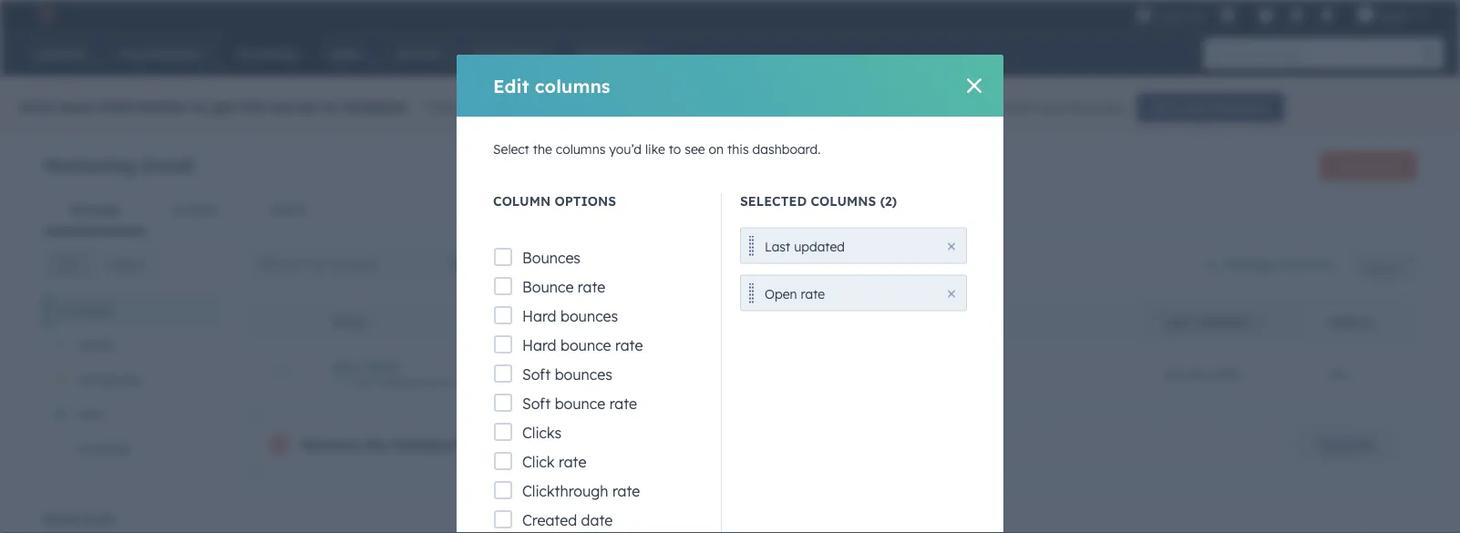 Task type: vqa. For each thing, say whether or not it's contained in the screenshot.
the import & export
no



Task type: locate. For each thing, give the bounding box(es) containing it.
2 vertical spatial email
[[44, 512, 80, 528]]

1 horizontal spatial emails
[[598, 256, 640, 272]]

0 horizontal spatial close image
[[948, 243, 956, 250]]

more for give more information
[[1179, 101, 1206, 114]]

to right 'access'
[[323, 98, 338, 116]]

columns inside button
[[1281, 256, 1334, 272]]

close image
[[968, 78, 982, 93], [948, 243, 956, 250]]

0 vertical spatial all
[[578, 256, 594, 272]]

1 horizontal spatial last updated
[[1165, 316, 1248, 330]]

1 vertical spatial last updated
[[1165, 316, 1248, 330]]

bounces
[[561, 307, 618, 325], [555, 365, 613, 383]]

all emails up drafts on the left
[[55, 303, 112, 319]]

0 horizontal spatial the
[[364, 436, 388, 454]]

email for create email
[[1373, 159, 1402, 173]]

email left type:
[[499, 256, 532, 272]]

last updated
[[765, 238, 845, 254], [1165, 316, 1248, 330]]

open up new email 'link'
[[765, 286, 798, 302]]

upgrade down the 0%
[[1319, 437, 1374, 453]]

see
[[685, 141, 706, 157]]

hard up soft bounces
[[523, 336, 557, 354]]

soft
[[523, 365, 551, 383], [523, 394, 551, 413]]

0 vertical spatial bounce
[[561, 336, 611, 354]]

navigation containing manage
[[44, 188, 1417, 233]]

1 horizontal spatial your
[[1042, 100, 1069, 116]]

email
[[1373, 159, 1402, 173], [365, 358, 400, 374], [428, 375, 457, 389]]

let
[[897, 100, 912, 116]]

full
[[241, 98, 265, 116]]

all emails up 'bounce rate' on the bottom left
[[578, 256, 640, 272]]

0 vertical spatial hubspot
[[343, 98, 407, 116]]

select the columns you'd like to see on this dashboard.
[[493, 141, 821, 157]]

soft up 'soft bounce rate'
[[523, 365, 551, 383]]

last
[[765, 238, 791, 254], [1165, 316, 1193, 330]]

search button
[[1413, 38, 1444, 69]]

notifications image
[[1319, 8, 1336, 25]]

columns up emails,
[[535, 74, 611, 97]]

0 vertical spatial all emails
[[578, 256, 640, 272]]

1 vertical spatial bounce
[[555, 394, 606, 413]]

0 horizontal spatial last
[[765, 238, 791, 254]]

email left "tools"
[[44, 512, 80, 528]]

notifications button
[[1312, 0, 1343, 29]]

last down selected at right top
[[765, 238, 791, 254]]

builder
[[638, 375, 674, 389]]

help image
[[1258, 8, 1275, 25]]

1 horizontal spatial manage
[[1225, 256, 1277, 272]]

2023
[[1211, 366, 1240, 382]]

0 horizontal spatial give
[[19, 98, 52, 116]]

rate inside button
[[1364, 316, 1392, 330]]

0 vertical spatial like
[[481, 100, 501, 116]]

1 vertical spatial emails
[[73, 303, 112, 319]]

1 horizontal spatial like
[[646, 141, 665, 157]]

edit columns dialog
[[457, 55, 1004, 533]]

you'd
[[609, 141, 642, 157]]

all emails button
[[573, 246, 653, 283]]

manage down marketing
[[69, 202, 120, 217]]

0 horizontal spatial all emails
[[55, 303, 112, 319]]

bounce down 'hard bounces'
[[561, 336, 611, 354]]

give more information
[[1153, 101, 1269, 114]]

like down edit
[[481, 100, 501, 116]]

1 horizontal spatial open
[[1329, 316, 1360, 330]]

navigation
[[44, 188, 1417, 233]]

0 vertical spatial last
[[765, 238, 791, 254]]

column
[[493, 193, 551, 209]]

10/25/2023
[[536, 375, 595, 389]]

information for give more information to get full access to hubspot
[[100, 98, 188, 116]]

1 horizontal spatial all
[[578, 256, 594, 272]]

0 horizontal spatial email
[[365, 358, 400, 374]]

sent button
[[44, 398, 219, 432]]

open rate inside button
[[1329, 316, 1392, 330]]

1 vertical spatial updated
[[1196, 316, 1248, 330]]

2 horizontal spatial email
[[499, 256, 532, 272]]

give up marketing
[[19, 98, 52, 116]]

edit columns
[[493, 74, 611, 97]]

health button
[[244, 188, 334, 232]]

like right you'd
[[646, 141, 665, 157]]

marketplaces button
[[1209, 0, 1247, 29]]

|
[[380, 375, 383, 389]]

help button
[[1251, 0, 1282, 29]]

the inside edit columns dialog
[[533, 141, 552, 157]]

1 vertical spatial upgrade
[[1319, 437, 1374, 453]]

2 hard from the top
[[523, 336, 557, 354]]

export button
[[1352, 254, 1417, 283]]

all emails inside button
[[55, 303, 112, 319]]

emails up drafts on the left
[[73, 303, 112, 319]]

last up the oct in the right of the page
[[1165, 316, 1193, 330]]

group
[[44, 250, 161, 279]]

2 vertical spatial email
[[428, 375, 457, 389]]

to left 'get'
[[193, 98, 208, 116]]

0 horizontal spatial open rate
[[765, 286, 825, 302]]

0 horizontal spatial emails
[[73, 303, 112, 319]]

apple button
[[1347, 0, 1437, 29]]

0 vertical spatial email
[[1373, 159, 1402, 173]]

1 vertical spatial manage
[[1225, 256, 1277, 272]]

1 horizontal spatial the
[[533, 141, 552, 157]]

hubspot left features
[[343, 98, 407, 116]]

logo
[[462, 436, 494, 454]]

0 vertical spatial open rate
[[765, 286, 825, 302]]

1 vertical spatial all
[[55, 303, 69, 319]]

1 horizontal spatial email
[[143, 154, 194, 176]]

give right business.
[[1153, 101, 1176, 114]]

open
[[765, 286, 798, 302], [1329, 316, 1360, 330]]

0 horizontal spatial last updated
[[765, 238, 845, 254]]

1 vertical spatial close image
[[948, 243, 956, 250]]

1 horizontal spatial more
[[968, 100, 999, 116]]

draft | regular email
[[350, 375, 457, 389]]

upgrade
[[1156, 8, 1205, 23], [1319, 437, 1374, 453]]

give more information to get full access to hubspot
[[19, 98, 407, 116]]

0 horizontal spatial updated
[[794, 238, 845, 254]]

the for select
[[533, 141, 552, 157]]

cms
[[698, 100, 725, 116]]

all up 'bounce rate' on the bottom left
[[578, 256, 594, 272]]

click
[[523, 453, 555, 471]]

emails up 'bounce rate' on the bottom left
[[598, 256, 640, 272]]

remove
[[301, 436, 360, 454]]

0 vertical spatial updated
[[794, 238, 845, 254]]

draft
[[350, 375, 377, 389]]

the right remove
[[364, 436, 388, 454]]

more
[[57, 98, 95, 116], [968, 100, 999, 116], [1179, 101, 1206, 114]]

1 horizontal spatial give
[[1153, 101, 1176, 114]]

bounces down hard bounce rate
[[555, 365, 613, 383]]

soft for soft bounce rate
[[523, 394, 551, 413]]

open up the 0%
[[1329, 316, 1360, 330]]

manage inside manage columns button
[[1225, 256, 1277, 272]]

give for give more information
[[1153, 101, 1176, 114]]

1 vertical spatial email
[[365, 358, 400, 374]]

1 horizontal spatial upgrade
[[1319, 437, 1374, 453]]

the right select
[[533, 141, 552, 157]]

0 vertical spatial your
[[1042, 100, 1069, 116]]

columns left export
[[1281, 256, 1334, 272]]

1 horizontal spatial last
[[1165, 316, 1193, 330]]

manage
[[69, 202, 120, 217], [1225, 256, 1277, 272]]

give more information link
[[1138, 93, 1285, 122]]

drafts button
[[44, 328, 219, 363]]

0 vertical spatial bounces
[[561, 307, 618, 325]]

updated left descending sort. press to sort ascending. element
[[1196, 316, 1248, 330]]

0 horizontal spatial information
[[100, 98, 188, 116]]

from
[[499, 436, 535, 454]]

bob builder image
[[1358, 6, 1374, 23]]

column options
[[493, 193, 617, 209]]

0 horizontal spatial like
[[481, 100, 501, 116]]

bounce for hard
[[561, 336, 611, 354]]

drafts
[[78, 337, 116, 353]]

email inside button
[[1373, 159, 1402, 173]]

— updated 10/25/2023 by bob builder
[[465, 375, 674, 389]]

by
[[598, 375, 611, 389]]

0 horizontal spatial more
[[57, 98, 95, 116]]

0 vertical spatial hard
[[523, 307, 557, 325]]

1 soft from the top
[[523, 365, 551, 383]]

your right about
[[1042, 100, 1069, 116]]

0 vertical spatial emails
[[598, 256, 640, 272]]

1 vertical spatial the
[[364, 436, 388, 454]]

last updated up oct 25, 2023
[[1165, 316, 1248, 330]]

updated inside edit columns dialog
[[794, 238, 845, 254]]

all emails
[[578, 256, 640, 272], [55, 303, 112, 319]]

upgrade inside menu
[[1156, 8, 1205, 23]]

1 vertical spatial all emails
[[55, 303, 112, 319]]

be
[[751, 100, 767, 116]]

manage columns
[[1225, 256, 1334, 272]]

business.
[[1072, 100, 1127, 116]]

email inside banner
[[143, 154, 194, 176]]

2 horizontal spatial more
[[1179, 101, 1206, 114]]

new email link
[[333, 358, 1121, 374]]

soft up clicks
[[523, 394, 551, 413]]

1 horizontal spatial email
[[428, 375, 457, 389]]

0 vertical spatial manage
[[69, 202, 120, 217]]

columns left (2)
[[811, 193, 877, 209]]

0 horizontal spatial open
[[765, 286, 798, 302]]

1 horizontal spatial information
[[1209, 101, 1269, 114]]

1 vertical spatial email
[[499, 256, 532, 272]]

manage inside manage button
[[69, 202, 120, 217]]

0 vertical spatial last updated
[[765, 238, 845, 254]]

1 vertical spatial hard
[[523, 336, 557, 354]]

marketing email banner
[[44, 146, 1417, 188]]

1 vertical spatial last
[[1165, 316, 1193, 330]]

email type:
[[499, 256, 566, 272]]

0 horizontal spatial email
[[44, 512, 80, 528]]

2 horizontal spatial email
[[1373, 159, 1402, 173]]

manage up descending sort. press to sort ascending. image
[[1225, 256, 1277, 272]]

0 horizontal spatial upgrade
[[1156, 8, 1205, 23]]

open inside edit columns dialog
[[765, 286, 798, 302]]

apple
[[1378, 7, 1410, 22]]

ctas
[[638, 100, 668, 116]]

email for email tools
[[44, 512, 80, 528]]

your right from
[[539, 436, 574, 454]]

0 horizontal spatial all
[[55, 303, 69, 319]]

email right create
[[1373, 159, 1402, 173]]

1 vertical spatial your
[[539, 436, 574, 454]]

create email
[[1336, 159, 1402, 173]]

1 vertical spatial soft
[[523, 394, 551, 413]]

menu
[[1134, 0, 1439, 29]]

email up the |
[[365, 358, 400, 374]]

2 horizontal spatial to
[[669, 141, 681, 157]]

upgrade right upgrade icon
[[1156, 8, 1205, 23]]

information
[[100, 98, 188, 116], [1209, 101, 1269, 114]]

to left see
[[669, 141, 681, 157]]

list
[[59, 258, 78, 271]]

bounce for soft
[[555, 394, 606, 413]]

Folders button
[[92, 250, 161, 279]]

email tools
[[44, 512, 115, 528]]

bounce
[[561, 336, 611, 354], [555, 394, 606, 413]]

0 vertical spatial email
[[143, 154, 194, 176]]

0 vertical spatial the
[[533, 141, 552, 157]]

1 hard from the top
[[523, 307, 557, 325]]

1 horizontal spatial all emails
[[578, 256, 640, 272]]

1 horizontal spatial updated
[[1196, 316, 1248, 330]]

bounces up hard bounce rate
[[561, 307, 618, 325]]

forms,
[[596, 100, 634, 116]]

your
[[1042, 100, 1069, 116], [539, 436, 574, 454]]

0 vertical spatial soft
[[523, 365, 551, 383]]

clicks
[[523, 424, 562, 442]]

all down list button
[[55, 303, 69, 319]]

0 horizontal spatial your
[[539, 436, 574, 454]]

email for email type:
[[499, 256, 532, 272]]

marketing email
[[44, 154, 194, 176]]

1 vertical spatial bounces
[[555, 365, 613, 383]]

last inside button
[[1165, 316, 1193, 330]]

Search for emails search field
[[248, 246, 481, 283]]

hard
[[523, 307, 557, 325], [523, 336, 557, 354]]

0 vertical spatial upgrade
[[1156, 8, 1205, 23]]

last updated inside button
[[1165, 316, 1248, 330]]

updated down selected columns (2)
[[794, 238, 845, 254]]

email left —
[[428, 375, 457, 389]]

title button
[[311, 301, 1143, 341]]

1 vertical spatial open rate
[[1329, 316, 1392, 330]]

emails inside button
[[73, 303, 112, 319]]

0 horizontal spatial to
[[193, 98, 208, 116]]

hard down bounce
[[523, 307, 557, 325]]

bounce down — updated 10/25/2023 by bob builder
[[555, 394, 606, 413]]

oct 25, 2023
[[1165, 366, 1240, 382]]

emails.
[[578, 436, 630, 454]]

date
[[581, 511, 613, 529]]

2 soft from the top
[[523, 394, 551, 413]]

0 vertical spatial open
[[765, 286, 798, 302]]

25,
[[1190, 366, 1207, 382]]

0 vertical spatial close image
[[968, 78, 982, 93]]

all
[[578, 256, 594, 272], [55, 303, 69, 319]]

the for remove
[[364, 436, 388, 454]]

0 horizontal spatial manage
[[69, 202, 120, 217]]

1 vertical spatial like
[[646, 141, 665, 157]]

1 vertical spatial open
[[1329, 316, 1360, 330]]

hubspot left logo
[[393, 436, 457, 454]]

1 horizontal spatial open rate
[[1329, 316, 1392, 330]]

email up analyze
[[143, 154, 194, 176]]

last updated down selected columns (2)
[[765, 238, 845, 254]]



Task type: describe. For each thing, give the bounding box(es) containing it.
bounces for soft bounces
[[555, 365, 613, 383]]

soft bounces
[[523, 365, 613, 383]]

columns for selected columns (2)
[[811, 193, 877, 209]]

search image
[[1423, 47, 1435, 60]]

List button
[[44, 250, 93, 279]]

features
[[747, 437, 796, 453]]

1 horizontal spatial close image
[[968, 78, 982, 93]]

columns for manage columns
[[1281, 256, 1334, 272]]

Search HubSpot search field
[[1205, 38, 1428, 69]]

folders
[[108, 258, 145, 271]]

marketplaces image
[[1220, 8, 1236, 25]]

manage button
[[44, 188, 146, 232]]

settings image
[[1289, 8, 1305, 24]]

soft bounce rate
[[523, 394, 637, 413]]

open rate inside edit columns dialog
[[765, 286, 825, 302]]

archived button
[[44, 432, 219, 467]]

edit
[[493, 74, 529, 97]]

columns for edit columns
[[535, 74, 611, 97]]

soft for soft bounces
[[523, 365, 551, 383]]

features like calling, emails, forms, ctas and cms will be unavailable until you let us know more about your business.
[[425, 100, 1127, 116]]

1 vertical spatial hubspot
[[393, 436, 457, 454]]

press to sort. element
[[370, 316, 377, 331]]

hard for hard bounces
[[523, 307, 557, 325]]

last inside edit columns dialog
[[765, 238, 791, 254]]

selected
[[740, 193, 807, 209]]

information for give more information
[[1209, 101, 1269, 114]]

on
[[709, 141, 724, 157]]

and
[[671, 100, 694, 116]]

options
[[555, 193, 617, 209]]

archived
[[78, 441, 130, 457]]

like inside edit columns dialog
[[646, 141, 665, 157]]

(2)
[[881, 193, 897, 209]]

hubspot image
[[33, 4, 55, 26]]

all emails inside popup button
[[578, 256, 640, 272]]

export
[[1367, 261, 1402, 275]]

hard bounces
[[523, 307, 618, 325]]

analyze
[[171, 202, 218, 217]]

to inside edit columns dialog
[[669, 141, 681, 157]]

clickthrough rate
[[523, 482, 640, 500]]

calling,
[[505, 100, 547, 116]]

scheduled
[[78, 372, 140, 388]]

bounce rate
[[523, 278, 606, 296]]

—
[[468, 375, 477, 389]]

open inside button
[[1329, 316, 1360, 330]]

access
[[270, 98, 318, 116]]

hubspot link
[[22, 4, 68, 26]]

settings link
[[1286, 5, 1309, 24]]

more for give more information to get full access to hubspot
[[57, 98, 95, 116]]

unlock
[[645, 437, 686, 453]]

updated inside button
[[1196, 316, 1248, 330]]

hard for hard bounce rate
[[523, 336, 557, 354]]

manage for manage
[[69, 202, 120, 217]]

last updated inside edit columns dialog
[[765, 238, 845, 254]]

bounce
[[523, 278, 574, 296]]

regular
[[386, 375, 425, 389]]

know
[[933, 100, 964, 116]]

click rate
[[523, 453, 587, 471]]

open rate button
[[1307, 301, 1417, 341]]

email for new email
[[365, 358, 400, 374]]

last updated button
[[1143, 301, 1307, 341]]

new
[[333, 358, 361, 374]]

columns down emails,
[[556, 141, 606, 157]]

all emails button
[[44, 294, 219, 328]]

analyze button
[[146, 188, 244, 232]]

hard bounce rate
[[523, 336, 643, 354]]

created
[[523, 511, 577, 529]]

created date
[[523, 511, 613, 529]]

group containing list
[[44, 250, 161, 279]]

you
[[872, 100, 894, 116]]

emails,
[[551, 100, 593, 116]]

1 horizontal spatial to
[[323, 98, 338, 116]]

this
[[728, 141, 749, 157]]

upgrade image
[[1136, 8, 1153, 24]]

us
[[916, 100, 929, 116]]

updated
[[488, 375, 533, 389]]

unavailable
[[770, 100, 839, 116]]

title
[[333, 316, 365, 330]]

descending sort. press to sort ascending. element
[[1254, 316, 1261, 331]]

emails inside popup button
[[598, 256, 640, 272]]

premium
[[690, 437, 743, 453]]

about
[[1003, 100, 1038, 116]]

manage columns button
[[1206, 254, 1334, 277]]

bounces
[[523, 248, 581, 267]]

with
[[800, 437, 825, 453]]

give for give more information to get full access to hubspot
[[19, 98, 52, 116]]

all inside button
[[55, 303, 69, 319]]

menu containing apple
[[1134, 0, 1439, 29]]

descending sort. press to sort ascending. image
[[1254, 316, 1261, 328]]

clickthrough
[[523, 482, 609, 500]]

will
[[729, 100, 748, 116]]

close image
[[948, 290, 956, 298]]

tools
[[84, 512, 115, 528]]

bounces for hard bounces
[[561, 307, 618, 325]]

unlock premium features with
[[645, 437, 825, 453]]

select
[[493, 141, 530, 157]]

upgrade link
[[1296, 427, 1397, 463]]

marketing
[[44, 154, 137, 176]]

manage for manage columns
[[1225, 256, 1277, 272]]

type:
[[536, 256, 566, 272]]

dashboard.
[[753, 141, 821, 157]]

all inside popup button
[[578, 256, 594, 272]]

features
[[425, 100, 478, 116]]

get
[[212, 98, 237, 116]]

sent
[[78, 407, 105, 423]]



